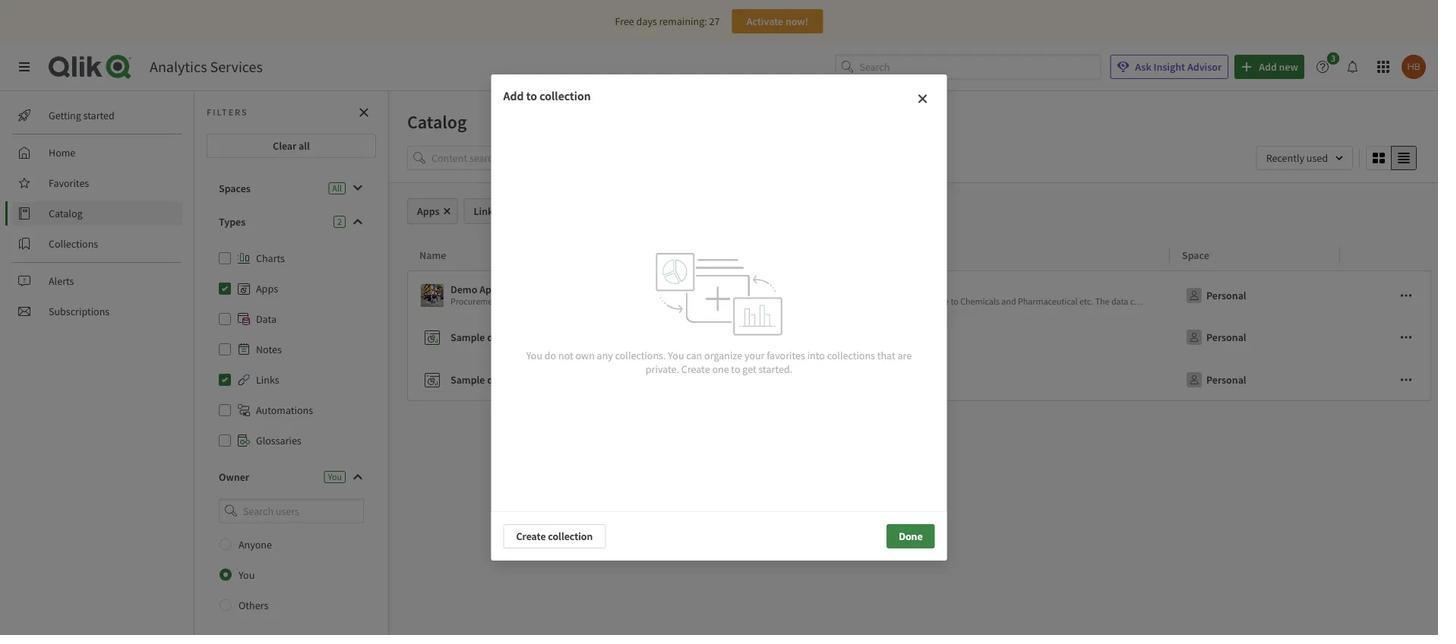 Task type: locate. For each thing, give the bounding box(es) containing it.
links
[[474, 204, 498, 218], [256, 373, 279, 387]]

0 horizontal spatial a
[[567, 296, 572, 307]]

a left bw
[[1177, 296, 1182, 307]]

company.
[[630, 296, 667, 307]]

sample
[[450, 330, 485, 344], [450, 373, 485, 387]]

1 personal button from the top
[[1182, 283, 1249, 308]]

cell for 3rd 'personal' cell from the bottom
[[1340, 270, 1432, 316]]

2 vertical spatial data
[[487, 373, 508, 387]]

apps up data
[[256, 282, 278, 296]]

app for sample data app button related to 3rd 'personal' cell
[[510, 373, 527, 387]]

1 horizontal spatial and
[[1001, 296, 1016, 307]]

1 vertical spatial catalog
[[49, 207, 82, 220]]

0 horizontal spatial sap
[[505, 283, 523, 296]]

Search text field
[[859, 54, 1101, 79]]

app
[[510, 330, 527, 344], [510, 373, 527, 387]]

1 vertical spatial sample
[[450, 373, 485, 387]]

links inside button
[[474, 204, 498, 218]]

collection inside button
[[548, 530, 593, 543]]

procurement right qlik sense app image
[[450, 296, 501, 307]]

0 vertical spatial to
[[526, 88, 537, 103]]

apps inside button
[[417, 204, 440, 218]]

services
[[210, 57, 263, 76]]

demo
[[450, 283, 477, 296]]

from left global
[[547, 296, 565, 307]]

1 vertical spatial create
[[516, 530, 546, 543]]

the left daughter
[[669, 296, 684, 307]]

0 vertical spatial sample data app
[[450, 330, 527, 344]]

3 personal button from the top
[[1182, 368, 1249, 392]]

types
[[219, 215, 246, 229]]

a
[[567, 296, 572, 307], [1177, 296, 1182, 307]]

to left get at right bottom
[[731, 362, 740, 376]]

0 horizontal spatial from
[[547, 296, 565, 307]]

1 horizontal spatial to
[[731, 362, 740, 376]]

to inside you do not own any collections. you can organize your favorites into collections that are private. create one to get started.
[[731, 362, 740, 376]]

app
[[479, 283, 497, 296]]

ask insight advisor button
[[1110, 55, 1229, 79]]

getting
[[49, 109, 81, 122]]

create collection
[[516, 530, 593, 543]]

1 vertical spatial are
[[898, 348, 912, 362]]

links button
[[464, 198, 516, 224]]

navigation pane element
[[0, 97, 194, 330]]

1 vertical spatial sample data app
[[450, 373, 527, 387]]

personal button
[[1182, 283, 1249, 308], [1182, 325, 1249, 349], [1182, 368, 1249, 392]]

do
[[545, 348, 556, 362]]

catalog up content search text box on the top
[[407, 110, 467, 133]]

3 cell from the top
[[1340, 359, 1432, 401]]

are right that
[[898, 348, 912, 362]]

the
[[669, 296, 684, 307], [1095, 296, 1110, 307]]

0 horizontal spatial are
[[765, 296, 778, 307]]

subscriptions
[[49, 305, 110, 318]]

sap right -
[[505, 283, 523, 296]]

collections
[[49, 237, 98, 251]]

done button
[[887, 524, 935, 549]]

1 sample data app from the top
[[450, 330, 527, 344]]

2
[[337, 216, 342, 228]]

data
[[1111, 296, 1128, 307], [487, 330, 508, 344], [487, 373, 508, 387]]

2 vertical spatial personal
[[1206, 373, 1246, 387]]

from right comes
[[1157, 296, 1175, 307]]

filters region
[[389, 143, 1438, 182]]

catalog down favorites
[[49, 207, 82, 220]]

close sidebar menu image
[[18, 61, 30, 73]]

to right add at the left top of page
[[526, 88, 537, 103]]

private.
[[646, 362, 679, 376]]

links right the apps button
[[474, 204, 498, 218]]

0 vertical spatial personal
[[1206, 289, 1246, 302]]

owner option group
[[207, 529, 376, 620]]

sap
[[505, 283, 523, 296], [1183, 296, 1198, 307]]

1 horizontal spatial apps
[[417, 204, 440, 218]]

3 personal cell from the top
[[1170, 359, 1340, 401]]

sample data app
[[450, 330, 527, 344], [450, 373, 527, 387]]

1 horizontal spatial create
[[681, 362, 710, 376]]

3 personal from the top
[[1206, 373, 1246, 387]]

0 horizontal spatial the
[[669, 296, 684, 307]]

1 horizontal spatial links
[[474, 204, 498, 218]]

anyone
[[239, 538, 272, 551]]

apps button
[[407, 198, 458, 224]]

0 vertical spatial data
[[1111, 296, 1128, 307]]

create collection button
[[503, 524, 606, 549]]

pharmaceutical
[[1018, 296, 1078, 307]]

1 horizontal spatial are
[[898, 348, 912, 362]]

free days remaining: 27
[[615, 14, 720, 28]]

1 horizontal spatial from
[[1157, 296, 1175, 307]]

1 vertical spatial data
[[487, 330, 508, 344]]

2 personal from the top
[[1206, 330, 1246, 344]]

chemicals
[[960, 296, 1000, 307]]

apps
[[417, 204, 440, 218], [256, 282, 278, 296]]

sample data app for second 'personal' cell from the top sample data app button
[[450, 330, 527, 344]]

and right products
[[889, 296, 903, 307]]

the right etc.
[[1095, 296, 1110, 307]]

catalog inside navigation pane element
[[49, 207, 82, 220]]

1 horizontal spatial sap
[[1183, 296, 1198, 307]]

1 vertical spatial sample data app button
[[420, 365, 1164, 395]]

2 app from the top
[[510, 373, 527, 387]]

2 personal button from the top
[[1182, 325, 1249, 349]]

get
[[742, 362, 756, 376]]

to left chemicals
[[951, 296, 959, 307]]

0 horizontal spatial and
[[889, 296, 903, 307]]

2 sample data app button from the top
[[420, 365, 1164, 395]]

2 a from the left
[[1177, 296, 1182, 307]]

1 horizontal spatial a
[[1177, 296, 1182, 307]]

daughter
[[685, 296, 720, 307]]

now!
[[785, 14, 808, 28]]

collection
[[540, 88, 591, 103], [548, 530, 593, 543]]

sample data app for sample data app button related to 3rd 'personal' cell
[[450, 373, 527, 387]]

1 cell from the top
[[1340, 270, 1432, 316]]

global
[[574, 296, 597, 307]]

searchbar element
[[835, 54, 1101, 79]]

1 the from the left
[[669, 296, 684, 307]]

create inside create collection button
[[516, 530, 546, 543]]

bw
[[1200, 296, 1213, 307]]

2 sample from the top
[[450, 373, 485, 387]]

cell
[[1340, 270, 1432, 316], [1340, 316, 1432, 359], [1340, 359, 1432, 401]]

clear
[[273, 139, 297, 153]]

1 personal from the top
[[1206, 289, 1246, 302]]

1 vertical spatial to
[[951, 296, 959, 307]]

create inside you do not own any collections. you can organize your favorites into collections that are private. create one to get started.
[[681, 362, 710, 376]]

1 personal cell from the top
[[1170, 270, 1340, 316]]

sample data app button down favorites in the bottom right of the page
[[420, 365, 1164, 395]]

and right chemicals
[[1001, 296, 1016, 307]]

holding
[[599, 296, 628, 307]]

2 horizontal spatial to
[[951, 296, 959, 307]]

you do not own any collections. you can organize your favorites into collections that are private. create one to get started.
[[526, 348, 912, 376]]

procurement right -
[[525, 283, 585, 296]]

1 and from the left
[[889, 296, 903, 307]]

sap left bw
[[1183, 296, 1198, 307]]

0 vertical spatial app
[[510, 330, 527, 344]]

getting started
[[49, 109, 115, 122]]

1 vertical spatial personal
[[1206, 330, 1246, 344]]

0 vertical spatial apps
[[417, 204, 440, 218]]

are inside you do not own any collections. you can organize your favorites into collections that are private. create one to get started.
[[898, 348, 912, 362]]

from
[[547, 296, 565, 307], [1157, 296, 1175, 307]]

apps up name
[[417, 204, 440, 218]]

1 vertical spatial apps
[[256, 282, 278, 296]]

to
[[526, 88, 537, 103], [951, 296, 959, 307], [731, 362, 740, 376]]

personal
[[1206, 289, 1246, 302], [1206, 330, 1246, 344], [1206, 373, 1246, 387]]

0 vertical spatial create
[[681, 362, 710, 376]]

analytics services element
[[150, 57, 263, 76]]

2 vertical spatial to
[[731, 362, 740, 376]]

1 vertical spatial personal button
[[1182, 325, 1249, 349]]

1 horizontal spatial the
[[1095, 296, 1110, 307]]

notes
[[256, 343, 282, 356]]

0 horizontal spatial to
[[526, 88, 537, 103]]

ask insight advisor
[[1135, 60, 1222, 74]]

sample data app button
[[420, 322, 1164, 352], [420, 365, 1164, 395]]

1 sample data app button from the top
[[420, 322, 1164, 352]]

0 vertical spatial sample data app button
[[420, 322, 1164, 352]]

1 horizontal spatial catalog
[[407, 110, 467, 133]]

Content search text field
[[432, 146, 559, 170]]

sample data app button up started.
[[420, 322, 1164, 352]]

ask
[[1135, 60, 1151, 74]]

0 horizontal spatial catalog
[[49, 207, 82, 220]]

personal cell
[[1170, 270, 1340, 316], [1170, 316, 1340, 359], [1170, 359, 1340, 401]]

1 app from the top
[[510, 330, 527, 344]]

app for second 'personal' cell from the top sample data app button
[[510, 330, 527, 344]]

0 vertical spatial sample
[[450, 330, 485, 344]]

add
[[503, 88, 524, 103]]

procurement
[[525, 283, 585, 296], [450, 296, 501, 307]]

are left active
[[765, 296, 778, 307]]

can
[[686, 348, 702, 362]]

clear all
[[273, 139, 310, 153]]

to inside the demo app - sap procurement procurement application from a global holding company. the daughter companies are active in electronic products and automotive to chemicals and pharmaceutical etc. the data comes from a sap bw system.
[[951, 296, 959, 307]]

1 vertical spatial links
[[256, 373, 279, 387]]

analytics services
[[150, 57, 263, 76]]

2 cell from the top
[[1340, 316, 1432, 359]]

2 sample data app from the top
[[450, 373, 527, 387]]

close image
[[917, 93, 929, 105]]

charts
[[256, 251, 285, 265]]

0 vertical spatial are
[[765, 296, 778, 307]]

products
[[853, 296, 887, 307]]

cell for second 'personal' cell from the top
[[1340, 316, 1432, 359]]

you inside owner 'option group'
[[239, 568, 255, 582]]

2 the from the left
[[1095, 296, 1110, 307]]

0 vertical spatial links
[[474, 204, 498, 218]]

you
[[526, 348, 542, 362], [668, 348, 684, 362], [328, 471, 342, 483], [239, 568, 255, 582]]

0 horizontal spatial create
[[516, 530, 546, 543]]

catalog
[[407, 110, 467, 133], [49, 207, 82, 220]]

links down 'notes'
[[256, 373, 279, 387]]

2 vertical spatial personal button
[[1182, 368, 1249, 392]]

1 vertical spatial collection
[[548, 530, 593, 543]]

0 vertical spatial personal button
[[1182, 283, 1249, 308]]

a left global
[[567, 296, 572, 307]]

1 vertical spatial app
[[510, 373, 527, 387]]



Task type: vqa. For each thing, say whether or not it's contained in the screenshot.
connection within button
no



Task type: describe. For each thing, give the bounding box(es) containing it.
add to collection dialog
[[491, 74, 947, 561]]

collections.
[[615, 348, 666, 362]]

personal button for second 'personal' cell from the top sample data app button
[[1182, 325, 1249, 349]]

your
[[744, 348, 765, 362]]

-
[[500, 283, 503, 296]]

companies
[[722, 296, 764, 307]]

1 horizontal spatial procurement
[[525, 283, 585, 296]]

application
[[502, 296, 545, 307]]

started.
[[759, 362, 792, 376]]

catalog link
[[12, 201, 182, 226]]

recently used image
[[1256, 146, 1353, 170]]

glossaries
[[256, 434, 301, 447]]

favorites
[[49, 176, 89, 190]]

0 horizontal spatial procurement
[[450, 296, 501, 307]]

all
[[299, 139, 310, 153]]

space
[[1182, 248, 1209, 262]]

favorites
[[767, 348, 805, 362]]

2 from from the left
[[1157, 296, 1175, 307]]

collections link
[[12, 232, 182, 256]]

sample data app button for second 'personal' cell from the top
[[420, 322, 1164, 352]]

home link
[[12, 141, 182, 165]]

activate now! link
[[732, 9, 823, 33]]

electronic
[[813, 296, 851, 307]]

not
[[558, 348, 573, 362]]

personal for second 'personal' cell from the top sample data app button
[[1206, 330, 1246, 344]]

advisor
[[1187, 60, 1222, 74]]

2 personal cell from the top
[[1170, 316, 1340, 359]]

1 a from the left
[[567, 296, 572, 307]]

0 horizontal spatial links
[[256, 373, 279, 387]]

started
[[83, 109, 115, 122]]

free
[[615, 14, 634, 28]]

personal button for sample data app button related to 3rd 'personal' cell
[[1182, 368, 1249, 392]]

into
[[807, 348, 825, 362]]

27
[[709, 14, 720, 28]]

switch view group
[[1366, 146, 1417, 170]]

demo app - sap procurement procurement application from a global holding company. the daughter companies are active in electronic products and automotive to chemicals and pharmaceutical etc. the data comes from a sap bw system.
[[450, 283, 1243, 307]]

data for second 'personal' cell from the top sample data app button
[[487, 330, 508, 344]]

active
[[779, 296, 802, 307]]

0 vertical spatial collection
[[540, 88, 591, 103]]

insight
[[1154, 60, 1185, 74]]

comes
[[1130, 296, 1155, 307]]

are inside the demo app - sap procurement procurement application from a global holding company. the daughter companies are active in electronic products and automotive to chemicals and pharmaceutical etc. the data comes from a sap bw system.
[[765, 296, 778, 307]]

favorites link
[[12, 171, 182, 195]]

home
[[49, 146, 75, 160]]

1 sample from the top
[[450, 330, 485, 344]]

name
[[419, 248, 446, 262]]

system.
[[1214, 296, 1243, 307]]

own
[[576, 348, 595, 362]]

alerts
[[49, 274, 74, 288]]

2 and from the left
[[1001, 296, 1016, 307]]

add to collection
[[503, 88, 591, 103]]

activate now!
[[747, 14, 808, 28]]

remaining:
[[659, 14, 707, 28]]

that
[[877, 348, 895, 362]]

others
[[239, 598, 268, 612]]

any
[[597, 348, 613, 362]]

done
[[899, 530, 923, 543]]

automations
[[256, 403, 313, 417]]

1 from from the left
[[547, 296, 565, 307]]

clear all button
[[207, 134, 376, 158]]

etc.
[[1080, 296, 1093, 307]]

analytics
[[150, 57, 207, 76]]

qlik sense app image
[[421, 284, 444, 307]]

organize
[[704, 348, 742, 362]]

days
[[636, 14, 657, 28]]

automotive
[[905, 296, 949, 307]]

data for sample data app button related to 3rd 'personal' cell
[[487, 373, 508, 387]]

activate
[[747, 14, 783, 28]]

getting started link
[[12, 103, 182, 128]]

data
[[256, 312, 277, 326]]

0 vertical spatial catalog
[[407, 110, 467, 133]]

personal for sample data app button related to 3rd 'personal' cell
[[1206, 373, 1246, 387]]

cell for 3rd 'personal' cell
[[1340, 359, 1432, 401]]

data inside the demo app - sap procurement procurement application from a global holding company. the daughter companies are active in electronic products and automotive to chemicals and pharmaceutical etc. the data comes from a sap bw system.
[[1111, 296, 1128, 307]]

0 horizontal spatial apps
[[256, 282, 278, 296]]

filters
[[207, 106, 248, 118]]

owner
[[219, 470, 249, 484]]

sample data app button for 3rd 'personal' cell
[[420, 365, 1164, 395]]

alerts link
[[12, 269, 182, 293]]

subscriptions link
[[12, 299, 182, 324]]

one
[[712, 362, 729, 376]]

collections
[[827, 348, 875, 362]]

in
[[804, 296, 811, 307]]



